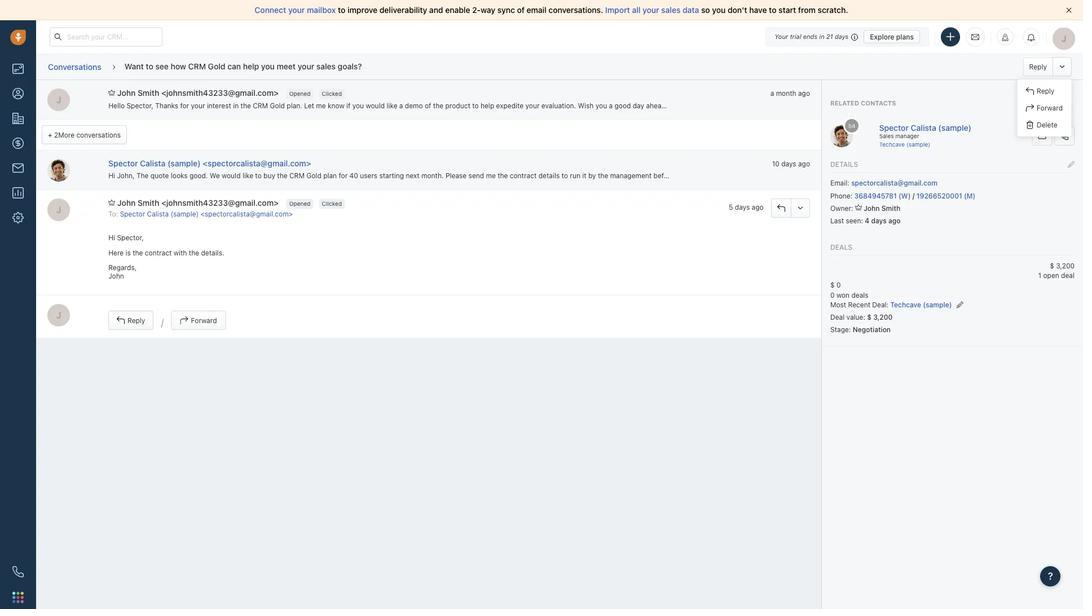 Task type: vqa. For each thing, say whether or not it's contained in the screenshot.
first Row Group from the right
no



Task type: describe. For each thing, give the bounding box(es) containing it.
your left interest
[[191, 102, 205, 110]]

import
[[606, 5, 630, 15]]

you left meet
[[261, 61, 275, 71]]

scratch.
[[818, 5, 849, 15]]

john down the john,
[[117, 198, 136, 208]]

2 vertical spatial reply
[[128, 317, 145, 325]]

last seen: 4 days ago
[[831, 217, 901, 225]]

it
[[583, 172, 587, 180]]

1 vertical spatial techcave
[[891, 301, 922, 309]]

: up owner :
[[851, 192, 853, 200]]

smith down the
[[138, 198, 159, 208]]

looks
[[171, 172, 188, 180]]

here is the contract with the details.
[[108, 249, 224, 257]]

: down value
[[850, 326, 852, 334]]

close image
[[1067, 7, 1073, 13]]

negotiation
[[853, 326, 891, 334]]

most
[[831, 301, 847, 309]]

2 john smith <johnsmith43233@gmail.com> from the top
[[117, 198, 279, 208]]

edit image
[[1069, 161, 1075, 169]]

forward inside 'button'
[[191, 317, 217, 325]]

you right so
[[713, 5, 726, 15]]

and
[[430, 5, 443, 15]]

mailbox
[[307, 5, 336, 15]]

+
[[48, 131, 52, 139]]

conversations
[[76, 131, 121, 139]]

2 opened from the top
[[289, 201, 311, 207]]

ago down john smith
[[889, 217, 901, 225]]

phone
[[831, 192, 851, 200]]

related
[[831, 100, 860, 107]]

explore
[[871, 33, 895, 41]]

delete
[[1038, 121, 1058, 129]]

0 horizontal spatial regards,
[[108, 264, 137, 272]]

2 clicked from the top
[[322, 201, 342, 207]]

19266520001
[[917, 192, 963, 200]]

1 vertical spatial me
[[486, 172, 496, 180]]

1 vertical spatial reply
[[1038, 87, 1055, 95]]

plans
[[897, 33, 915, 41]]

phone image
[[12, 567, 24, 578]]

0 horizontal spatial in
[[233, 102, 239, 110]]

email : spectorcalista@gmail.com phone : 3684945781 (w) / 19266520001 (m)
[[831, 179, 976, 200]]

evaluation.
[[542, 102, 576, 110]]

0 vertical spatial sales
[[662, 5, 681, 15]]

forward button
[[171, 311, 226, 330]]

5
[[729, 204, 734, 212]]

want
[[125, 61, 144, 71]]

54 button
[[831, 117, 861, 147]]

stage
[[831, 326, 850, 334]]

(m)
[[965, 192, 976, 200]]

1 vertical spatial 0
[[831, 291, 835, 299]]

2 vertical spatial calista
[[147, 210, 169, 218]]

0 horizontal spatial a
[[400, 102, 403, 110]]

start
[[779, 5, 797, 15]]

(w)
[[899, 192, 911, 200]]

meet
[[277, 61, 296, 71]]

10
[[773, 160, 780, 168]]

1 <johnsmith43233@gmail.com> from the top
[[161, 88, 279, 98]]

expedite
[[497, 102, 524, 110]]

1
[[1039, 272, 1042, 280]]

know
[[328, 102, 345, 110]]

hi for hi john, the quote looks good. we would like to buy the crm gold plan for 40 users starting next month. please send me the contract details to run it by the management before we close this. regards, spector
[[108, 172, 115, 180]]

from
[[799, 5, 816, 15]]

: right recent
[[887, 301, 889, 309]]

month
[[777, 89, 797, 97]]

hello
[[108, 102, 125, 110]]

1 vertical spatial would
[[222, 172, 241, 180]]

the right with
[[189, 249, 199, 257]]

spectorcalista@gmail.com link
[[852, 179, 938, 187]]

before
[[654, 172, 675, 180]]

if
[[347, 102, 351, 110]]

hi spector,
[[108, 234, 144, 242]]

: up hi spector,
[[116, 210, 118, 218]]

4
[[866, 217, 870, 225]]

john inside regards, john
[[108, 272, 124, 280]]

most recent deal : techcave (sample)
[[831, 301, 953, 309]]

want to see how crm gold can help you meet your sales goals?
[[125, 61, 362, 71]]

details.
[[201, 249, 224, 257]]

to : spector calista (sample) <spectorcalista@gmail.com>
[[108, 210, 293, 218]]

next
[[406, 172, 420, 180]]

send
[[469, 172, 484, 180]]

spector inside spector calista (sample) sales manager techcave (sample)
[[880, 123, 909, 132]]

send email image
[[972, 32, 980, 42]]

deals
[[831, 243, 853, 251]]

spector calista (sample) sales manager techcave (sample)
[[880, 123, 972, 147]]

0 vertical spatial 0
[[837, 282, 841, 289]]

explore plans
[[871, 33, 915, 41]]

0 horizontal spatial /
[[161, 318, 164, 328]]

to
[[108, 210, 116, 218]]

1 horizontal spatial for
[[339, 172, 348, 180]]

product
[[446, 102, 471, 110]]

improve
[[348, 5, 378, 15]]

spector, for hello
[[127, 102, 153, 110]]

0 vertical spatial forward
[[1038, 104, 1064, 112]]

so
[[702, 5, 711, 15]]

can
[[228, 61, 241, 71]]

0 horizontal spatial me
[[316, 102, 326, 110]]

2 horizontal spatial gold
[[307, 172, 322, 180]]

0 vertical spatial regards,
[[670, 102, 698, 110]]

deliverability
[[380, 5, 428, 15]]

0 vertical spatial reply
[[1030, 63, 1048, 71]]

spector, for hi
[[117, 234, 144, 242]]

0 vertical spatial help
[[243, 61, 259, 71]]

the right buy
[[277, 172, 288, 180]]

+ 2more conversations
[[48, 131, 121, 139]]

buy
[[264, 172, 275, 180]]

0 vertical spatial $
[[1051, 262, 1055, 270]]

to left start
[[770, 5, 777, 15]]

1 horizontal spatial reply button
[[1024, 57, 1053, 76]]

goals?
[[338, 61, 362, 71]]

1 vertical spatial contract
[[145, 249, 172, 257]]

john,
[[117, 172, 135, 180]]

3,200 inside $ 3,200 1 open deal $ 0 0 won deals
[[1057, 262, 1075, 270]]

2 horizontal spatial a
[[771, 89, 775, 97]]

you right if
[[353, 102, 364, 110]]

spector right to
[[120, 210, 145, 218]]

1 vertical spatial gold
[[270, 102, 285, 110]]

smith up thanks
[[138, 88, 159, 98]]

demo
[[405, 102, 423, 110]]

0 horizontal spatial for
[[180, 102, 189, 110]]

0 horizontal spatial $
[[831, 282, 835, 289]]

recent
[[849, 301, 871, 309]]

close
[[688, 172, 704, 180]]

wish
[[578, 102, 594, 110]]

regards, john
[[108, 264, 137, 280]]

last
[[831, 217, 845, 225]]

hi for hi spector,
[[108, 234, 115, 242]]

1 horizontal spatial crm
[[253, 102, 268, 110]]

hi john, the quote looks good. we would like to buy the crm gold plan for 40 users starting next month. please send me the contract details to run it by the management before we close this. regards, spector
[[108, 172, 777, 180]]

0 vertical spatial <spectorcalista@gmail.com>
[[203, 159, 311, 168]]

days right 5
[[735, 204, 750, 212]]

$ inside deal value : $ 3,200 stage : negotiation
[[868, 313, 872, 321]]

1 vertical spatial <spectorcalista@gmail.com>
[[201, 210, 293, 218]]

spector down 10
[[752, 172, 777, 180]]

hello spector, thanks for your interest in the crm gold plan. let me know if you would like a demo of the product to help expedite your evaluation. wish you a good day ahead. regards, john
[[108, 102, 716, 110]]

this.
[[706, 172, 720, 180]]

data
[[683, 5, 700, 15]]

1 vertical spatial techcave (sample) link
[[891, 301, 955, 309]]

0 vertical spatial spector calista (sample) <spectorcalista@gmail.com> link
[[108, 159, 311, 168]]

1 horizontal spatial a
[[609, 102, 613, 110]]

0 horizontal spatial crm
[[188, 61, 206, 71]]

2 horizontal spatial regards,
[[722, 172, 750, 180]]

3684945781
[[855, 192, 897, 200]]

good
[[615, 102, 631, 110]]

john up hello
[[117, 88, 136, 98]]

days right 4
[[872, 217, 887, 225]]

connect your mailbox to improve deliverability and enable 2-way sync of email conversations. import all your sales data so you don't have to start from scratch.
[[255, 5, 849, 15]]

connect your mailbox link
[[255, 5, 338, 15]]

: down recent
[[864, 313, 866, 321]]

1 clicked from the top
[[322, 91, 342, 97]]

let
[[304, 102, 314, 110]]

interest
[[207, 102, 231, 110]]



Task type: locate. For each thing, give the bounding box(es) containing it.
gold left plan
[[307, 172, 322, 180]]

techcave (sample) link down the manager
[[880, 141, 931, 147]]

0 horizontal spatial reply button
[[108, 311, 154, 330]]

0 horizontal spatial contract
[[145, 249, 172, 257]]

ago right 10
[[799, 160, 811, 168]]

is
[[126, 249, 131, 257]]

techcave (sample) link
[[880, 141, 931, 147], [891, 301, 955, 309]]

users
[[360, 172, 378, 180]]

1 vertical spatial details
[[539, 172, 560, 180]]

deal value : $ 3,200 stage : negotiation
[[831, 313, 893, 334]]

0 vertical spatial details
[[831, 161, 859, 169]]

techcave inside spector calista (sample) sales manager techcave (sample)
[[880, 141, 905, 147]]

help left expedite at the left of page
[[481, 102, 495, 110]]

help
[[243, 61, 259, 71], [481, 102, 495, 110]]

1 vertical spatial of
[[425, 102, 432, 110]]

techcave (sample) link down $ 3,200 1 open deal $ 0 0 won deals
[[891, 301, 955, 309]]

spector calista (sample) <spectorcalista@gmail.com> link down good.
[[120, 210, 293, 218]]

/ inside email : spectorcalista@gmail.com phone : 3684945781 (w) / 19266520001 (m)
[[913, 192, 915, 200]]

calista
[[911, 123, 937, 132], [140, 159, 166, 168], [147, 210, 169, 218]]

spector,
[[127, 102, 153, 110], [117, 234, 144, 242]]

would right the we
[[222, 172, 241, 180]]

would
[[366, 102, 385, 110], [222, 172, 241, 180]]

0 horizontal spatial help
[[243, 61, 259, 71]]

1 vertical spatial help
[[481, 102, 495, 110]]

1 horizontal spatial forward
[[1038, 104, 1064, 112]]

plan
[[324, 172, 337, 180]]

in right interest
[[233, 102, 239, 110]]

by
[[589, 172, 597, 180]]

the right the by
[[598, 172, 609, 180]]

all
[[633, 5, 641, 15]]

deal down most
[[831, 313, 845, 321]]

to left buy
[[255, 172, 262, 180]]

2 vertical spatial $
[[868, 313, 872, 321]]

spector
[[880, 123, 909, 132], [108, 159, 138, 168], [752, 172, 777, 180], [120, 210, 145, 218]]

1 vertical spatial $
[[831, 282, 835, 289]]

: up seen:
[[852, 204, 854, 212]]

calista up the manager
[[911, 123, 937, 132]]

me right send
[[486, 172, 496, 180]]

me right let
[[316, 102, 326, 110]]

1 vertical spatial clicked
[[322, 201, 342, 207]]

Search your CRM... text field
[[50, 27, 163, 47]]

have
[[750, 5, 767, 15]]

contract left with
[[145, 249, 172, 257]]

conversations link
[[47, 58, 102, 76]]

crm right buy
[[290, 172, 305, 180]]

related contacts
[[831, 100, 897, 107]]

0 horizontal spatial gold
[[208, 61, 226, 71]]

0 vertical spatial in
[[820, 33, 825, 40]]

spector calista (sample) <spectorcalista@gmail.com> link up the we
[[108, 159, 311, 168]]

1 horizontal spatial 0
[[837, 282, 841, 289]]

calista inside spector calista (sample) sales manager techcave (sample)
[[911, 123, 937, 132]]

2 <johnsmith43233@gmail.com> from the top
[[161, 198, 279, 208]]

1 opened from the top
[[289, 91, 311, 97]]

1 john smith <johnsmith43233@gmail.com> from the top
[[117, 88, 279, 98]]

2 horizontal spatial crm
[[290, 172, 305, 180]]

0 horizontal spatial 0
[[831, 291, 835, 299]]

details
[[831, 161, 859, 169], [539, 172, 560, 180]]

spector up the john,
[[108, 159, 138, 168]]

won
[[837, 291, 850, 299]]

1 horizontal spatial regards,
[[670, 102, 698, 110]]

help right "can"
[[243, 61, 259, 71]]

2more
[[54, 131, 75, 139]]

techcave down sales
[[880, 141, 905, 147]]

0 vertical spatial opened
[[289, 91, 311, 97]]

open
[[1044, 272, 1060, 280]]

your right expedite at the left of page
[[526, 102, 540, 110]]

0 horizontal spatial forward
[[191, 317, 217, 325]]

0 vertical spatial <johnsmith43233@gmail.com>
[[161, 88, 279, 98]]

2 vertical spatial gold
[[307, 172, 322, 180]]

1 vertical spatial hi
[[108, 234, 115, 242]]

1 horizontal spatial like
[[387, 102, 398, 110]]

your trial ends in 21 days
[[775, 33, 849, 40]]

1 vertical spatial crm
[[253, 102, 268, 110]]

1 vertical spatial for
[[339, 172, 348, 180]]

0 vertical spatial me
[[316, 102, 326, 110]]

details up email
[[831, 161, 859, 169]]

your right meet
[[298, 61, 315, 71]]

deal inside deal value : $ 3,200 stage : negotiation
[[831, 313, 845, 321]]

1 horizontal spatial sales
[[662, 5, 681, 15]]

1 vertical spatial regards,
[[722, 172, 750, 180]]

a left "month"
[[771, 89, 775, 97]]

$ up most
[[831, 282, 835, 289]]

0 vertical spatial clicked
[[322, 91, 342, 97]]

owner :
[[831, 204, 854, 212]]

3,200 up deal
[[1057, 262, 1075, 270]]

0 horizontal spatial details
[[539, 172, 560, 180]]

john down 3684945781
[[864, 204, 880, 212]]

owner
[[831, 204, 852, 212]]

your
[[288, 5, 305, 15], [643, 5, 660, 15], [298, 61, 315, 71], [191, 102, 205, 110], [526, 102, 540, 110]]

1 vertical spatial spector,
[[117, 234, 144, 242]]

smith down (w)
[[882, 204, 901, 212]]

of right sync
[[517, 5, 525, 15]]

2 horizontal spatial $
[[1051, 262, 1055, 270]]

0 vertical spatial spector,
[[127, 102, 153, 110]]

email
[[831, 179, 848, 187]]

the right send
[[498, 172, 508, 180]]

3,200 down the most recent deal : techcave (sample)
[[874, 313, 893, 321]]

0 horizontal spatial sales
[[317, 61, 336, 71]]

freshworks switcher image
[[12, 592, 24, 604]]

1 vertical spatial calista
[[140, 159, 166, 168]]

+ 2more conversations button
[[42, 125, 127, 145]]

run
[[570, 172, 581, 180]]

$
[[1051, 262, 1055, 270], [831, 282, 835, 289], [868, 313, 872, 321]]

how
[[171, 61, 186, 71]]

1 horizontal spatial me
[[486, 172, 496, 180]]

the right interest
[[241, 102, 251, 110]]

0 horizontal spatial of
[[425, 102, 432, 110]]

quote
[[151, 172, 169, 180]]

$ up 'open'
[[1051, 262, 1055, 270]]

1 vertical spatial 3,200
[[874, 313, 893, 321]]

gold
[[208, 61, 226, 71], [270, 102, 285, 110], [307, 172, 322, 180]]

deal right recent
[[873, 301, 887, 309]]

email
[[527, 5, 547, 15]]

import all your sales data link
[[606, 5, 702, 15]]

1 vertical spatial spector calista (sample) <spectorcalista@gmail.com> link
[[120, 210, 293, 218]]

2 hi from the top
[[108, 234, 115, 242]]

1 horizontal spatial details
[[831, 161, 859, 169]]

0 vertical spatial contract
[[510, 172, 537, 180]]

/ left forward 'button'
[[161, 318, 164, 328]]

john down here
[[108, 272, 124, 280]]

smith
[[138, 88, 159, 98], [138, 198, 159, 208], [882, 204, 901, 212]]

contract right send
[[510, 172, 537, 180]]

john smith <johnsmith43233@gmail.com> up interest
[[117, 88, 279, 98]]

here
[[108, 249, 124, 257]]

1 vertical spatial deal
[[831, 313, 845, 321]]

0 vertical spatial would
[[366, 102, 385, 110]]

days right 10
[[782, 160, 797, 168]]

details left "run"
[[539, 172, 560, 180]]

ago right "month"
[[799, 89, 811, 97]]

1 horizontal spatial gold
[[270, 102, 285, 110]]

spector up sales
[[880, 123, 909, 132]]

contract
[[510, 172, 537, 180], [145, 249, 172, 257]]

we
[[677, 172, 686, 180]]

day
[[633, 102, 645, 110]]

regards, right "ahead."
[[670, 102, 698, 110]]

1 horizontal spatial would
[[366, 102, 385, 110]]

ago for a month ago
[[799, 89, 811, 97]]

in
[[820, 33, 825, 40], [233, 102, 239, 110]]

1 vertical spatial john smith <johnsmith43233@gmail.com>
[[117, 198, 279, 208]]

1 vertical spatial opened
[[289, 201, 311, 207]]

ends
[[804, 33, 818, 40]]

phone element
[[7, 561, 29, 584]]

connect
[[255, 5, 286, 15]]

month.
[[422, 172, 444, 180]]

explore plans link
[[864, 30, 921, 43]]

1 vertical spatial <johnsmith43233@gmail.com>
[[161, 198, 279, 208]]

ago for 10 days ago
[[799, 160, 811, 168]]

0 vertical spatial john smith <johnsmith43233@gmail.com>
[[117, 88, 279, 98]]

for left 40
[[339, 172, 348, 180]]

ago right 5
[[752, 204, 764, 212]]

1 horizontal spatial $
[[868, 313, 872, 321]]

3,200 inside deal value : $ 3,200 stage : negotiation
[[874, 313, 893, 321]]

0 vertical spatial for
[[180, 102, 189, 110]]

0 vertical spatial like
[[387, 102, 398, 110]]

regards, down is
[[108, 264, 137, 272]]

deal
[[1062, 272, 1075, 280]]

$ 3,200 1 open deal $ 0 0 won deals
[[831, 262, 1075, 299]]

we
[[210, 172, 220, 180]]

of
[[517, 5, 525, 15], [425, 102, 432, 110]]

2 vertical spatial crm
[[290, 172, 305, 180]]

your
[[775, 33, 789, 40]]

days
[[835, 33, 849, 40], [782, 160, 797, 168], [735, 204, 750, 212], [872, 217, 887, 225]]

<johnsmith43233@gmail.com> up interest
[[161, 88, 279, 98]]

contacts
[[861, 100, 897, 107]]

0 left won
[[831, 291, 835, 299]]

0 vertical spatial techcave (sample) link
[[880, 141, 931, 147]]

1 horizontal spatial of
[[517, 5, 525, 15]]

1 vertical spatial /
[[161, 318, 164, 328]]

menu item
[[955, 301, 964, 309]]

don't
[[728, 5, 748, 15]]

0 vertical spatial reply button
[[1024, 57, 1053, 76]]

regards,
[[670, 102, 698, 110], [722, 172, 750, 180], [108, 264, 137, 272]]

calista for <spectorcalista@gmail.com>
[[140, 159, 166, 168]]

0 horizontal spatial 3,200
[[874, 313, 893, 321]]

2 vertical spatial regards,
[[108, 264, 137, 272]]

0 vertical spatial techcave
[[880, 141, 905, 147]]

to left "run"
[[562, 172, 568, 180]]

see
[[156, 61, 169, 71]]

calista for sales
[[911, 123, 937, 132]]

sales left goals?
[[317, 61, 336, 71]]

plan.
[[287, 102, 303, 110]]

clicked up know
[[322, 91, 342, 97]]

0 vertical spatial of
[[517, 5, 525, 15]]

the right is
[[133, 249, 143, 257]]

1 horizontal spatial 3,200
[[1057, 262, 1075, 270]]

techcave
[[880, 141, 905, 147], [891, 301, 922, 309]]

gold left "plan." on the top left of the page
[[270, 102, 285, 110]]

ahead.
[[647, 102, 668, 110]]

1 horizontal spatial help
[[481, 102, 495, 110]]

<spectorcalista@gmail.com> up buy
[[203, 159, 311, 168]]

0 vertical spatial calista
[[911, 123, 937, 132]]

regards, right this.
[[722, 172, 750, 180]]

$ up negotiation
[[868, 313, 872, 321]]

like left buy
[[243, 172, 253, 180]]

gold left "can"
[[208, 61, 226, 71]]

for right thanks
[[180, 102, 189, 110]]

sync
[[498, 5, 515, 15]]

the left product
[[433, 102, 444, 110]]

1 vertical spatial in
[[233, 102, 239, 110]]

conversations
[[48, 62, 101, 71]]

hi up here
[[108, 234, 115, 242]]

0 up won
[[837, 282, 841, 289]]

a left demo
[[400, 102, 403, 110]]

: up phone
[[848, 179, 850, 187]]

clicked down plan
[[322, 201, 342, 207]]

to right product
[[473, 102, 479, 110]]

enable
[[446, 5, 471, 15]]

seen:
[[846, 217, 864, 225]]

deal
[[873, 301, 887, 309], [831, 313, 845, 321]]

0 horizontal spatial like
[[243, 172, 253, 180]]

john smith <johnsmith43233@gmail.com>
[[117, 88, 279, 98], [117, 198, 279, 208]]

(sample)
[[939, 123, 972, 132], [907, 141, 931, 147], [168, 159, 201, 168], [171, 210, 199, 218], [924, 301, 953, 309]]

john smith <johnsmith43233@gmail.com> up to : spector calista (sample) <spectorcalista@gmail.com>
[[117, 198, 279, 208]]

what's new image
[[1002, 34, 1010, 41]]

with
[[174, 249, 187, 257]]

the
[[137, 172, 149, 180]]

0 vertical spatial gold
[[208, 61, 226, 71]]

you right wish
[[596, 102, 608, 110]]

your left mailbox
[[288, 5, 305, 15]]

1 vertical spatial reply button
[[108, 311, 154, 330]]

/
[[913, 192, 915, 200], [161, 318, 164, 328]]

to right mailbox
[[338, 5, 346, 15]]

5 days ago
[[729, 204, 764, 212]]

calista up quote
[[140, 159, 166, 168]]

crm right how
[[188, 61, 206, 71]]

0 horizontal spatial would
[[222, 172, 241, 180]]

0 vertical spatial 3,200
[[1057, 262, 1075, 270]]

john right "ahead."
[[700, 102, 716, 110]]

<johnsmith43233@gmail.com> up to : spector calista (sample) <spectorcalista@gmail.com>
[[161, 198, 279, 208]]

spector, right hello
[[127, 102, 153, 110]]

54
[[849, 123, 856, 129]]

0 vertical spatial deal
[[873, 301, 887, 309]]

0 vertical spatial crm
[[188, 61, 206, 71]]

your right all
[[643, 5, 660, 15]]

of right demo
[[425, 102, 432, 110]]

1 horizontal spatial contract
[[510, 172, 537, 180]]

1 horizontal spatial in
[[820, 33, 825, 40]]

ago for 5 days ago
[[752, 204, 764, 212]]

days right 21
[[835, 33, 849, 40]]

in left 21
[[820, 33, 825, 40]]

to left the see
[[146, 61, 153, 71]]

way
[[481, 5, 496, 15]]

1 vertical spatial sales
[[317, 61, 336, 71]]

1 hi from the top
[[108, 172, 115, 180]]

you
[[713, 5, 726, 15], [261, 61, 275, 71], [353, 102, 364, 110], [596, 102, 608, 110]]

1 vertical spatial like
[[243, 172, 253, 180]]



